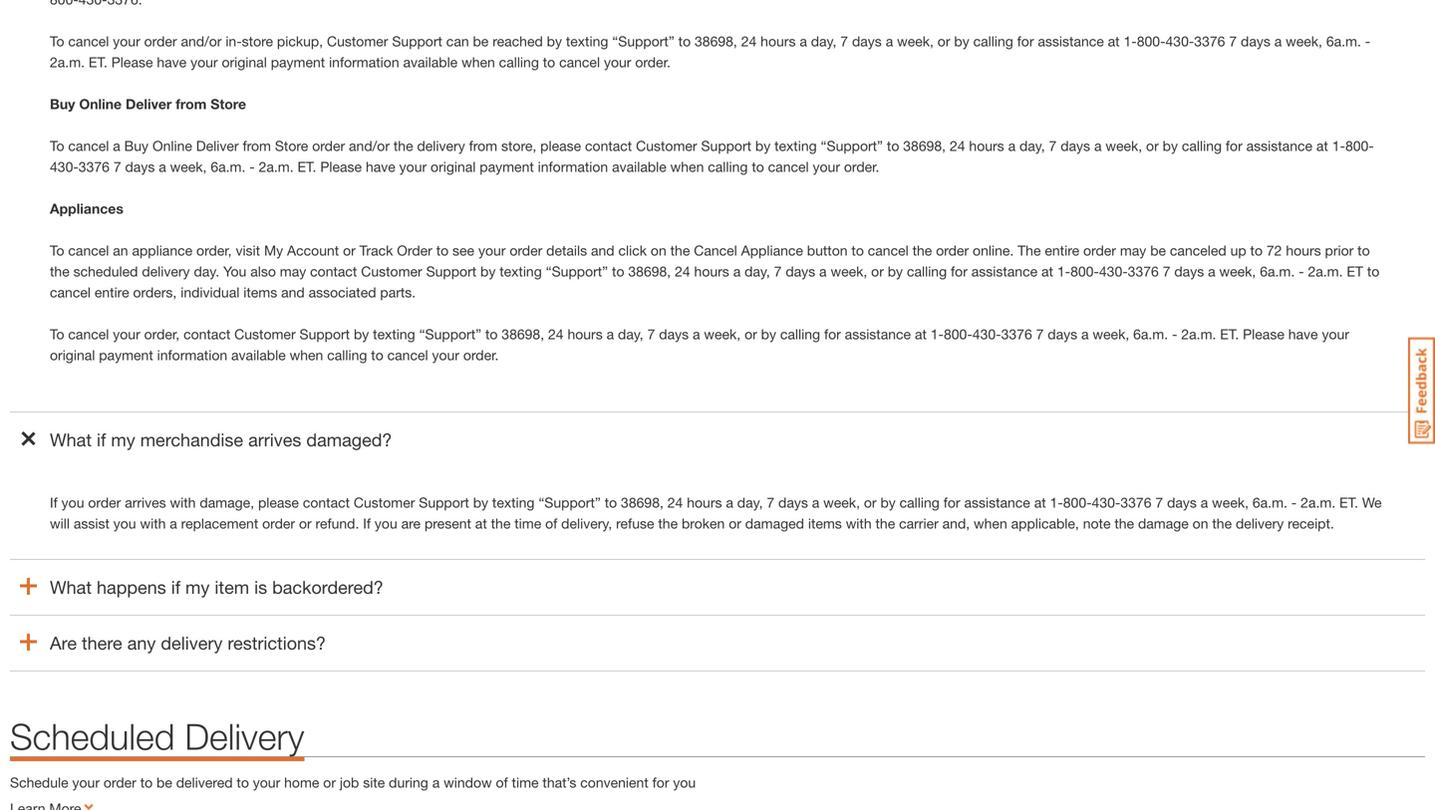 Task type: locate. For each thing, give the bounding box(es) containing it.
1 vertical spatial online
[[152, 137, 192, 154]]

0 horizontal spatial have
[[157, 54, 187, 70]]

information inside the to cancel a buy online deliver from store order and/or the delivery from store, please contact customer support by texting "support" to 38698, 24 hours a day, 7 days a week, or by calling for assistance at 1-800- 430-3376 7 days a week, 6a.m. - 2a.m. et. please have your original payment information available when calling to cancel your order.
[[538, 158, 608, 175]]

original
[[222, 54, 267, 70], [431, 158, 476, 175], [50, 347, 95, 363]]

if right happens
[[171, 577, 180, 598]]

1 vertical spatial available
[[612, 158, 667, 175]]

1 horizontal spatial if
[[171, 577, 180, 598]]

track
[[360, 242, 393, 259]]

0 vertical spatial time
[[515, 515, 541, 532]]

may
[[1120, 242, 1147, 259], [280, 263, 306, 279]]

contact
[[585, 137, 632, 154], [310, 263, 357, 279], [183, 326, 231, 342], [303, 494, 350, 511]]

if up will
[[50, 494, 58, 511]]

are
[[401, 515, 421, 532]]

to
[[50, 33, 64, 49], [50, 137, 64, 154], [50, 242, 64, 259], [50, 326, 64, 342]]

support up "present"
[[419, 494, 469, 511]]

0 vertical spatial please
[[540, 137, 581, 154]]

my left merchandise
[[111, 429, 135, 450]]

2 horizontal spatial original
[[431, 158, 476, 175]]

buy inside the to cancel a buy online deliver from store order and/or the delivery from store, please contact customer support by texting "support" to 38698, 24 hours a day, 7 days a week, or by calling for assistance at 1-800- 430-3376 7 days a week, 6a.m. - 2a.m. et. please have your original payment information available when calling to cancel your order.
[[124, 137, 149, 154]]

0 vertical spatial have
[[157, 54, 187, 70]]

0 horizontal spatial please
[[111, 54, 153, 70]]

1 vertical spatial of
[[496, 774, 508, 791]]

1 horizontal spatial if
[[363, 515, 371, 532]]

time inside if you order arrives with damage, please contact customer support by texting "support" to 38698, 24 hours a day, 7 days a week, or by calling for assistance at 1-800-430-3376 7 days a week, 6a.m. - 2a.m. et. we will assist you with a replacement order or refund. if you are present at the time of delivery, refuse the broken or damaged items with the carrier and, when applicable, note the damage on the delivery receipt.
[[515, 515, 541, 532]]

refund.
[[316, 515, 359, 532]]

payment down 'orders,'
[[99, 347, 153, 363]]

information
[[329, 54, 399, 70], [538, 158, 608, 175], [157, 347, 227, 363]]

1 vertical spatial entire
[[95, 284, 129, 300]]

from
[[176, 96, 207, 112], [243, 137, 271, 154], [469, 137, 498, 154]]

payment inside to cancel your order, contact customer support by texting "support" to 38698, 24 hours a day, 7 days a week, or by calling for assistance at 1-800-430-3376 7 days a week, 6a.m. - 2a.m. et. please have your original payment information available when calling to cancel your order.
[[99, 347, 153, 363]]

to for to cancel an appliance order, visit my account or track order to see your order details and click on the cancel appliance button to cancel the order online. the entire order may be canceled up to 72 hours prior to the scheduled delivery day.  you also may contact customer support by texting "support" to 38698, 24 hours a day, 7 days a week, or by calling for assistance at 1-800-430-3376 7 days a week, 6a.m. - 2a.m. et to cancel entire orders, individual items and associated parts.
[[50, 242, 64, 259]]

time left delivery,
[[515, 515, 541, 532]]

when down associated
[[290, 347, 323, 363]]

available inside to cancel your order, contact customer support by texting "support" to 38698, 24 hours a day, 7 days a week, or by calling for assistance at 1-800-430-3376 7 days a week, 6a.m. - 2a.m. et. please have your original payment information available when calling to cancel your order.
[[231, 347, 286, 363]]

buy
[[50, 96, 75, 112], [124, 137, 149, 154]]

2 vertical spatial payment
[[99, 347, 153, 363]]

and,
[[943, 515, 970, 532]]

0 horizontal spatial items
[[243, 284, 277, 300]]

items
[[243, 284, 277, 300], [808, 515, 842, 532]]

items right damaged
[[808, 515, 842, 532]]

with up replacement
[[170, 494, 196, 511]]

please right 'damage,'
[[258, 494, 299, 511]]

et. up account
[[298, 158, 316, 175]]

0 vertical spatial information
[[329, 54, 399, 70]]

et. inside the to cancel a buy online deliver from store order and/or the delivery from store, please contact customer support by texting "support" to 38698, 24 hours a day, 7 days a week, or by calling for assistance at 1-800- 430-3376 7 days a week, 6a.m. - 2a.m. et. please have your original payment information available when calling to cancel your order.
[[298, 158, 316, 175]]

of right window
[[496, 774, 508, 791]]

2a.m. down prior
[[1308, 263, 1343, 279]]

and/or
[[181, 33, 222, 49], [349, 137, 390, 154]]

2a.m. inside to cancel your order, contact customer support by texting "support" to 38698, 24 hours a day, 7 days a week, or by calling for assistance at 1-800-430-3376 7 days a week, 6a.m. - 2a.m. et. please have your original payment information available when calling to cancel your order.
[[1182, 326, 1217, 342]]

arrives down merchandise
[[125, 494, 166, 511]]

are there any delivery restrictions?
[[50, 632, 326, 654]]

and/or inside to cancel your order and/or in-store pickup, customer support can be reached by texting "support" to 38698, 24 hours a day, 7 days a week, or by calling for assistance at 1-800-430-3376 7 days a week, 6a.m. - 2a.m. et. please have your original payment information available when calling to cancel your order.
[[181, 33, 222, 49]]

0 horizontal spatial deliver
[[126, 96, 172, 112]]

et. down up
[[1220, 326, 1239, 342]]

1 horizontal spatial entire
[[1045, 242, 1080, 259]]

information inside to cancel your order, contact customer support by texting "support" to 38698, 24 hours a day, 7 days a week, or by calling for assistance at 1-800-430-3376 7 days a week, 6a.m. - 2a.m. et. please have your original payment information available when calling to cancel your order.
[[157, 347, 227, 363]]

3376 inside to cancel your order and/or in-store pickup, customer support can be reached by texting "support" to 38698, 24 hours a day, 7 days a week, or by calling for assistance at 1-800-430-3376 7 days a week, 6a.m. - 2a.m. et. please have your original payment information available when calling to cancel your order.
[[1195, 33, 1226, 49]]

0 vertical spatial original
[[222, 54, 267, 70]]

a
[[800, 33, 807, 49], [886, 33, 893, 49], [1275, 33, 1282, 49], [113, 137, 120, 154], [1008, 137, 1016, 154], [1094, 137, 1102, 154], [159, 158, 166, 175], [733, 263, 741, 279], [819, 263, 827, 279], [1208, 263, 1216, 279], [607, 326, 614, 342], [693, 326, 700, 342], [1082, 326, 1089, 342], [726, 494, 734, 511], [812, 494, 820, 511], [1201, 494, 1208, 511], [170, 515, 177, 532], [432, 774, 440, 791]]

3376
[[1195, 33, 1226, 49], [79, 158, 110, 175], [1128, 263, 1159, 279], [1001, 326, 1032, 342], [1121, 494, 1152, 511]]

if
[[97, 429, 106, 450], [171, 577, 180, 598]]

on right click
[[651, 242, 667, 259]]

0 vertical spatial if
[[97, 429, 106, 450]]

0 vertical spatial arrives
[[248, 429, 301, 450]]

calling
[[974, 33, 1014, 49], [499, 54, 539, 70], [1182, 137, 1222, 154], [708, 158, 748, 175], [907, 263, 947, 279], [780, 326, 820, 342], [327, 347, 367, 363], [900, 494, 940, 511]]

day, inside to cancel your order and/or in-store pickup, customer support can be reached by texting "support" to 38698, 24 hours a day, 7 days a week, or by calling for assistance at 1-800-430-3376 7 days a week, 6a.m. - 2a.m. et. please have your original payment information available when calling to cancel your order.
[[811, 33, 837, 49]]

1 vertical spatial and/or
[[349, 137, 390, 154]]

contact inside if you order arrives with damage, please contact customer support by texting "support" to 38698, 24 hours a day, 7 days a week, or by calling for assistance at 1-800-430-3376 7 days a week, 6a.m. - 2a.m. et. we will assist you with a replacement order or refund. if you are present at the time of delivery, refuse the broken or damaged items with the carrier and, when applicable, note the damage on the delivery receipt.
[[303, 494, 350, 511]]

available up click
[[612, 158, 667, 175]]

1 vertical spatial may
[[280, 263, 306, 279]]

contact right store,
[[585, 137, 632, 154]]

1 vertical spatial original
[[431, 158, 476, 175]]

0 horizontal spatial order.
[[463, 347, 499, 363]]

please up "buy online deliver from store"
[[111, 54, 153, 70]]

buy online deliver from store
[[50, 96, 250, 112]]

available down individual
[[231, 347, 286, 363]]

2 vertical spatial please
[[1243, 326, 1285, 342]]

appliances
[[50, 200, 127, 217]]

if right refund.
[[363, 515, 371, 532]]

have
[[157, 54, 187, 70], [366, 158, 396, 175], [1289, 326, 1318, 342]]

6a.m. inside to cancel your order and/or in-store pickup, customer support can be reached by texting "support" to 38698, 24 hours a day, 7 days a week, or by calling for assistance at 1-800-430-3376 7 days a week, 6a.m. - 2a.m. et. please have your original payment information available when calling to cancel your order.
[[1327, 33, 1362, 49]]

1 horizontal spatial please
[[320, 158, 362, 175]]

38698, inside to cancel your order, contact customer support by texting "support" to 38698, 24 hours a day, 7 days a week, or by calling for assistance at 1-800-430-3376 7 days a week, 6a.m. - 2a.m. et. please have your original payment information available when calling to cancel your order.
[[502, 326, 544, 342]]

0 vertical spatial and/or
[[181, 33, 222, 49]]

when up cancel
[[671, 158, 704, 175]]

delivery,
[[561, 515, 612, 532]]

for inside the to cancel an appliance order, visit my account or track order to see your order details and click on the cancel appliance button to cancel the order online. the entire order may be canceled up to 72 hours prior to the scheduled delivery day.  you also may contact customer support by texting "support" to 38698, 24 hours a day, 7 days a week, or by calling for assistance at 1-800-430-3376 7 days a week, 6a.m. - 2a.m. et to cancel entire orders, individual items and associated parts.
[[951, 263, 968, 279]]

0 vertical spatial order,
[[196, 242, 232, 259]]

payment down store,
[[480, 158, 534, 175]]

1 vertical spatial order,
[[144, 326, 180, 342]]

customer inside to cancel your order, contact customer support by texting "support" to 38698, 24 hours a day, 7 days a week, or by calling for assistance at 1-800-430-3376 7 days a week, 6a.m. - 2a.m. et. please have your original payment information available when calling to cancel your order.
[[234, 326, 296, 342]]

delivery left receipt.
[[1236, 515, 1284, 532]]

customer inside if you order arrives with damage, please contact customer support by texting "support" to 38698, 24 hours a day, 7 days a week, or by calling for assistance at 1-800-430-3376 7 days a week, 6a.m. - 2a.m. et. we will assist you with a replacement order or refund. if you are present at the time of delivery, refuse the broken or damaged items with the carrier and, when applicable, note the damage on the delivery receipt.
[[354, 494, 415, 511]]

be left delivered
[[157, 774, 172, 791]]

2a.m. up receipt.
[[1301, 494, 1336, 511]]

800- inside the to cancel a buy online deliver from store order and/or the delivery from store, please contact customer support by texting "support" to 38698, 24 hours a day, 7 days a week, or by calling for assistance at 1-800- 430-3376 7 days a week, 6a.m. - 2a.m. et. please have your original payment information available when calling to cancel your order.
[[1346, 137, 1374, 154]]

38698, inside to cancel your order and/or in-store pickup, customer support can be reached by texting "support" to 38698, 24 hours a day, 7 days a week, or by calling for assistance at 1-800-430-3376 7 days a week, 6a.m. - 2a.m. et. please have your original payment information available when calling to cancel your order.
[[695, 33, 737, 49]]

order. inside to cancel your order, contact customer support by texting "support" to 38698, 24 hours a day, 7 days a week, or by calling for assistance at 1-800-430-3376 7 days a week, 6a.m. - 2a.m. et. please have your original payment information available when calling to cancel your order.
[[463, 347, 499, 363]]

3376 inside to cancel your order, contact customer support by texting "support" to 38698, 24 hours a day, 7 days a week, or by calling for assistance at 1-800-430-3376 7 days a week, 6a.m. - 2a.m. et. please have your original payment information available when calling to cancel your order.
[[1001, 326, 1032, 342]]

0 horizontal spatial information
[[157, 347, 227, 363]]

4 to from the top
[[50, 326, 64, 342]]

1 horizontal spatial and/or
[[349, 137, 390, 154]]

to cancel an appliance order, visit my account or track order to see your order details and click on the cancel appliance button to cancel the order online. the entire order may be canceled up to 72 hours prior to the scheduled delivery day.  you also may contact customer support by texting "support" to 38698, 24 hours a day, 7 days a week, or by calling for assistance at 1-800-430-3376 7 days a week, 6a.m. - 2a.m. et to cancel entire orders, individual items and associated parts.
[[50, 242, 1380, 300]]

2 vertical spatial be
[[157, 774, 172, 791]]

contact up refund.
[[303, 494, 350, 511]]

delivery inside the to cancel a buy online deliver from store order and/or the delivery from store, please contact customer support by texting "support" to 38698, 24 hours a day, 7 days a week, or by calling for assistance at 1-800- 430-3376 7 days a week, 6a.m. - 2a.m. et. please have your original payment information available when calling to cancel your order.
[[417, 137, 465, 154]]

deliver
[[126, 96, 172, 112], [196, 137, 239, 154]]

0 horizontal spatial on
[[651, 242, 667, 259]]

you right assist
[[113, 515, 136, 532]]

schedule your order to be delivered to your home or job site during a window of time that's convenient for you
[[10, 774, 696, 791]]

0 horizontal spatial my
[[111, 429, 135, 450]]

texting inside to cancel your order and/or in-store pickup, customer support can be reached by texting "support" to 38698, 24 hours a day, 7 days a week, or by calling for assistance at 1-800-430-3376 7 days a week, 6a.m. - 2a.m. et. please have your original payment information available when calling to cancel your order.
[[566, 33, 608, 49]]

available inside the to cancel a buy online deliver from store order and/or the delivery from store, please contact customer support by texting "support" to 38698, 24 hours a day, 7 days a week, or by calling for assistance at 1-800- 430-3376 7 days a week, 6a.m. - 2a.m. et. please have your original payment information available when calling to cancel your order.
[[612, 158, 667, 175]]

2 vertical spatial have
[[1289, 326, 1318, 342]]

1 vertical spatial payment
[[480, 158, 534, 175]]

- inside if you order arrives with damage, please contact customer support by texting "support" to 38698, 24 hours a day, 7 days a week, or by calling for assistance at 1-800-430-3376 7 days a week, 6a.m. - 2a.m. et. we will assist you with a replacement order or refund. if you are present at the time of delivery, refuse the broken or damaged items with the carrier and, when applicable, note the damage on the delivery receipt.
[[1292, 494, 1297, 511]]

support inside the to cancel an appliance order, visit my account or track order to see your order details and click on the cancel appliance button to cancel the order online. the entire order may be canceled up to 72 hours prior to the scheduled delivery day.  you also may contact customer support by texting "support" to 38698, 24 hours a day, 7 days a week, or by calling for assistance at 1-800-430-3376 7 days a week, 6a.m. - 2a.m. et to cancel entire orders, individual items and associated parts.
[[426, 263, 477, 279]]

entire
[[1045, 242, 1080, 259], [95, 284, 129, 300]]

1 vertical spatial buy
[[124, 137, 149, 154]]

2 to from the top
[[50, 137, 64, 154]]

0 horizontal spatial and
[[281, 284, 305, 300]]

1 horizontal spatial have
[[366, 158, 396, 175]]

up
[[1231, 242, 1247, 259]]

1 vertical spatial my
[[185, 577, 210, 598]]

24
[[741, 33, 757, 49], [950, 137, 965, 154], [675, 263, 690, 279], [548, 326, 564, 342], [668, 494, 683, 511]]

2 vertical spatial original
[[50, 347, 95, 363]]

order, up day. at the top
[[196, 242, 232, 259]]

for
[[1017, 33, 1034, 49], [1226, 137, 1243, 154], [951, 263, 968, 279], [824, 326, 841, 342], [944, 494, 961, 511], [653, 774, 669, 791]]

800- inside if you order arrives with damage, please contact customer support by texting "support" to 38698, 24 hours a day, 7 days a week, or by calling for assistance at 1-800-430-3376 7 days a week, 6a.m. - 2a.m. et. we will assist you with a replacement order or refund. if you are present at the time of delivery, refuse the broken or damaged items with the carrier and, when applicable, note the damage on the delivery receipt.
[[1063, 494, 1092, 511]]

what up are
[[50, 577, 92, 598]]

when
[[462, 54, 495, 70], [671, 158, 704, 175], [290, 347, 323, 363], [974, 515, 1008, 532]]

2a.m. up my in the top of the page
[[259, 158, 294, 175]]

2 horizontal spatial payment
[[480, 158, 534, 175]]

customer inside to cancel your order and/or in-store pickup, customer support can be reached by texting "support" to 38698, 24 hours a day, 7 days a week, or by calling for assistance at 1-800-430-3376 7 days a week, 6a.m. - 2a.m. et. please have your original payment information available when calling to cancel your order.
[[327, 33, 388, 49]]

with right assist
[[140, 515, 166, 532]]

2a.m. down canceled in the top right of the page
[[1182, 326, 1217, 342]]

et. up "buy online deliver from store"
[[89, 54, 108, 70]]

and left click
[[591, 242, 615, 259]]

0 vertical spatial and
[[591, 242, 615, 259]]

1 vertical spatial store
[[275, 137, 308, 154]]

contact down individual
[[183, 326, 231, 342]]

1 horizontal spatial from
[[243, 137, 271, 154]]

2 horizontal spatial be
[[1151, 242, 1166, 259]]

0 horizontal spatial available
[[231, 347, 286, 363]]

430- inside if you order arrives with damage, please contact customer support by texting "support" to 38698, 24 hours a day, 7 days a week, or by calling for assistance at 1-800-430-3376 7 days a week, 6a.m. - 2a.m. et. we will assist you with a replacement order or refund. if you are present at the time of delivery, refuse the broken or damaged items with the carrier and, when applicable, note the damage on the delivery receipt.
[[1092, 494, 1121, 511]]

support down see in the left of the page
[[426, 263, 477, 279]]

payment down pickup,
[[271, 54, 325, 70]]

1 horizontal spatial on
[[1193, 515, 1209, 532]]

have inside to cancel your order and/or in-store pickup, customer support can be reached by texting "support" to 38698, 24 hours a day, 7 days a week, or by calling for assistance at 1-800-430-3376 7 days a week, 6a.m. - 2a.m. et. please have your original payment information available when calling to cancel your order.
[[157, 54, 187, 70]]

job
[[340, 774, 359, 791]]

we
[[1363, 494, 1382, 511]]

0 horizontal spatial if
[[50, 494, 58, 511]]

800- inside to cancel your order and/or in-store pickup, customer support can be reached by texting "support" to 38698, 24 hours a day, 7 days a week, or by calling for assistance at 1-800-430-3376 7 days a week, 6a.m. - 2a.m. et. please have your original payment information available when calling to cancel your order.
[[1137, 33, 1166, 49]]

assistance inside the to cancel a buy online deliver from store order and/or the delivery from store, please contact customer support by texting "support" to 38698, 24 hours a day, 7 days a week, or by calling for assistance at 1-800- 430-3376 7 days a week, 6a.m. - 2a.m. et. please have your original payment information available when calling to cancel your order.
[[1247, 137, 1313, 154]]

2 what from the top
[[50, 577, 92, 598]]

2 horizontal spatial available
[[612, 158, 667, 175]]

to for to cancel a buy online deliver from store order and/or the delivery from store, please contact customer support by texting "support" to 38698, 24 hours a day, 7 days a week, or by calling for assistance at 1-800- 430-3376 7 days a week, 6a.m. - 2a.m. et. please have your original payment information available when calling to cancel your order.
[[50, 137, 64, 154]]

time
[[515, 515, 541, 532], [512, 774, 539, 791]]

arrives left the 'damaged?'
[[248, 429, 301, 450]]

1 vertical spatial have
[[366, 158, 396, 175]]

with
[[170, 494, 196, 511], [140, 515, 166, 532], [846, 515, 872, 532]]

store
[[211, 96, 246, 112], [275, 137, 308, 154]]

- inside to cancel your order, contact customer support by texting "support" to 38698, 24 hours a day, 7 days a week, or by calling for assistance at 1-800-430-3376 7 days a week, 6a.m. - 2a.m. et. please have your original payment information available when calling to cancel your order.
[[1172, 326, 1178, 342]]

1 vertical spatial items
[[808, 515, 842, 532]]

1 horizontal spatial may
[[1120, 242, 1147, 259]]

et. left we
[[1340, 494, 1359, 511]]

original inside the to cancel a buy online deliver from store order and/or the delivery from store, please contact customer support by texting "support" to 38698, 24 hours a day, 7 days a week, or by calling for assistance at 1-800- 430-3376 7 days a week, 6a.m. - 2a.m. et. please have your original payment information available when calling to cancel your order.
[[431, 158, 476, 175]]

be inside to cancel your order and/or in-store pickup, customer support can be reached by texting "support" to 38698, 24 hours a day, 7 days a week, or by calling for assistance at 1-800-430-3376 7 days a week, 6a.m. - 2a.m. et. please have your original payment information available when calling to cancel your order.
[[473, 33, 489, 49]]

0 horizontal spatial be
[[157, 774, 172, 791]]

when down the can at the left of page
[[462, 54, 495, 70]]

support left the can at the left of page
[[392, 33, 443, 49]]

associated
[[309, 284, 376, 300]]

0 horizontal spatial and/or
[[181, 33, 222, 49]]

0 vertical spatial order.
[[635, 54, 671, 70]]

original down in-
[[222, 54, 267, 70]]

1 what from the top
[[50, 429, 92, 450]]

my left item
[[185, 577, 210, 598]]

430-
[[1166, 33, 1195, 49], [50, 158, 79, 175], [1099, 263, 1128, 279], [973, 326, 1001, 342], [1092, 494, 1121, 511]]

0 horizontal spatial original
[[50, 347, 95, 363]]

support
[[392, 33, 443, 49], [701, 137, 752, 154], [426, 263, 477, 279], [300, 326, 350, 342], [419, 494, 469, 511]]

on
[[651, 242, 667, 259], [1193, 515, 1209, 532]]

if up assist
[[97, 429, 106, 450]]

1 horizontal spatial of
[[545, 515, 558, 532]]

online inside the to cancel a buy online deliver from store order and/or the delivery from store, please contact customer support by texting "support" to 38698, 24 hours a day, 7 days a week, or by calling for assistance at 1-800- 430-3376 7 days a week, 6a.m. - 2a.m. et. please have your original payment information available when calling to cancel your order.
[[152, 137, 192, 154]]

online
[[79, 96, 122, 112], [152, 137, 192, 154]]

2 vertical spatial available
[[231, 347, 286, 363]]

or
[[938, 33, 950, 49], [1146, 137, 1159, 154], [343, 242, 356, 259], [871, 263, 884, 279], [745, 326, 757, 342], [864, 494, 877, 511], [299, 515, 312, 532], [729, 515, 742, 532], [323, 774, 336, 791]]

1 horizontal spatial information
[[329, 54, 399, 70]]

0 vertical spatial please
[[111, 54, 153, 70]]

if
[[50, 494, 58, 511], [363, 515, 371, 532]]

arrives inside if you order arrives with damage, please contact customer support by texting "support" to 38698, 24 hours a day, 7 days a week, or by calling for assistance at 1-800-430-3376 7 days a week, 6a.m. - 2a.m. et. we will assist you with a replacement order or refund. if you are present at the time of delivery, refuse the broken or damaged items with the carrier and, when applicable, note the damage on the delivery receipt.
[[125, 494, 166, 511]]

store
[[242, 33, 273, 49]]

the
[[394, 137, 413, 154], [670, 242, 690, 259], [913, 242, 932, 259], [50, 263, 69, 279], [491, 515, 511, 532], [658, 515, 678, 532], [876, 515, 895, 532], [1115, 515, 1134, 532], [1213, 515, 1232, 532]]

1- inside to cancel your order, contact customer support by texting "support" to 38698, 24 hours a day, 7 days a week, or by calling for assistance at 1-800-430-3376 7 days a week, 6a.m. - 2a.m. et. please have your original payment information available when calling to cancel your order.
[[931, 326, 944, 342]]

2 vertical spatial order.
[[463, 347, 499, 363]]

entire right 'the'
[[1045, 242, 1080, 259]]

0 vertical spatial may
[[1120, 242, 1147, 259]]

hours inside if you order arrives with damage, please contact customer support by texting "support" to 38698, 24 hours a day, 7 days a week, or by calling for assistance at 1-800-430-3376 7 days a week, 6a.m. - 2a.m. et. we will assist you with a replacement order or refund. if you are present at the time of delivery, refuse the broken or damaged items with the carrier and, when applicable, note the damage on the delivery receipt.
[[687, 494, 722, 511]]

when inside to cancel your order, contact customer support by texting "support" to 38698, 24 hours a day, 7 days a week, or by calling for assistance at 1-800-430-3376 7 days a week, 6a.m. - 2a.m. et. please have your original payment information available when calling to cancel your order.
[[290, 347, 323, 363]]

available inside to cancel your order and/or in-store pickup, customer support can be reached by texting "support" to 38698, 24 hours a day, 7 days a week, or by calling for assistance at 1-800-430-3376 7 days a week, 6a.m. - 2a.m. et. please have your original payment information available when calling to cancel your order.
[[403, 54, 458, 70]]

800-
[[1137, 33, 1166, 49], [1346, 137, 1374, 154], [1071, 263, 1099, 279], [944, 326, 973, 342], [1063, 494, 1092, 511]]

support down associated
[[300, 326, 350, 342]]

be left canceled in the top right of the page
[[1151, 242, 1166, 259]]

1 vertical spatial please
[[258, 494, 299, 511]]

schedule
[[10, 774, 68, 791]]

feedback link image
[[1409, 337, 1435, 445]]

on inside if you order arrives with damage, please contact customer support by texting "support" to 38698, 24 hours a day, 7 days a week, or by calling for assistance at 1-800-430-3376 7 days a week, 6a.m. - 2a.m. et. we will assist you with a replacement order or refund. if you are present at the time of delivery, refuse the broken or damaged items with the carrier and, when applicable, note the damage on the delivery receipt.
[[1193, 515, 1209, 532]]

payment inside the to cancel a buy online deliver from store order and/or the delivery from store, please contact customer support by texting "support" to 38698, 24 hours a day, 7 days a week, or by calling for assistance at 1-800- 430-3376 7 days a week, 6a.m. - 2a.m. et. please have your original payment information available when calling to cancel your order.
[[480, 158, 534, 175]]

please down 72 on the right of page
[[1243, 326, 1285, 342]]

you
[[61, 494, 84, 511], [113, 515, 136, 532], [375, 515, 397, 532], [673, 774, 696, 791]]

1 vertical spatial please
[[320, 158, 362, 175]]

order,
[[196, 242, 232, 259], [144, 326, 180, 342]]

what up will
[[50, 429, 92, 450]]

1 vertical spatial what
[[50, 577, 92, 598]]

texting
[[566, 33, 608, 49], [775, 137, 817, 154], [500, 263, 542, 279], [373, 326, 415, 342], [492, 494, 535, 511]]

0 vertical spatial items
[[243, 284, 277, 300]]

store inside the to cancel a buy online deliver from store order and/or the delivery from store, please contact customer support by texting "support" to 38698, 24 hours a day, 7 days a week, or by calling for assistance at 1-800- 430-3376 7 days a week, 6a.m. - 2a.m. et. please have your original payment information available when calling to cancel your order.
[[275, 137, 308, 154]]

please inside the to cancel a buy online deliver from store order and/or the delivery from store, please contact customer support by texting "support" to 38698, 24 hours a day, 7 days a week, or by calling for assistance at 1-800- 430-3376 7 days a week, 6a.m. - 2a.m. et. please have your original payment information available when calling to cancel your order.
[[320, 158, 362, 175]]

1 vertical spatial if
[[171, 577, 180, 598]]

your inside the to cancel an appliance order, visit my account or track order to see your order details and click on the cancel appliance button to cancel the order online. the entire order may be canceled up to 72 hours prior to the scheduled delivery day.  you also may contact customer support by texting "support" to 38698, 24 hours a day, 7 days a week, or by calling for assistance at 1-800-430-3376 7 days a week, 6a.m. - 2a.m. et to cancel entire orders, individual items and associated parts.
[[478, 242, 506, 259]]

et. inside to cancel your order, contact customer support by texting "support" to 38698, 24 hours a day, 7 days a week, or by calling for assistance at 1-800-430-3376 7 days a week, 6a.m. - 2a.m. et. please have your original payment information available when calling to cancel your order.
[[1220, 326, 1239, 342]]

items inside if you order arrives with damage, please contact customer support by texting "support" to 38698, 24 hours a day, 7 days a week, or by calling for assistance at 1-800-430-3376 7 days a week, 6a.m. - 2a.m. et. we will assist you with a replacement order or refund. if you are present at the time of delivery, refuse the broken or damaged items with the carrier and, when applicable, note the damage on the delivery receipt.
[[808, 515, 842, 532]]

support down to cancel your order and/or in-store pickup, customer support can be reached by texting "support" to 38698, 24 hours a day, 7 days a week, or by calling for assistance at 1-800-430-3376 7 days a week, 6a.m. - 2a.m. et. please have your original payment information available when calling to cancel your order.
[[701, 137, 752, 154]]

you up will
[[61, 494, 84, 511]]

3 to from the top
[[50, 242, 64, 259]]

order, down 'orders,'
[[144, 326, 180, 342]]

please right store,
[[540, 137, 581, 154]]

contact inside to cancel your order, contact customer support by texting "support" to 38698, 24 hours a day, 7 days a week, or by calling for assistance at 1-800-430-3376 7 days a week, 6a.m. - 2a.m. et. please have your original payment information available when calling to cancel your order.
[[183, 326, 231, 342]]

2a.m. up "buy online deliver from store"
[[50, 54, 85, 70]]

1 horizontal spatial be
[[473, 33, 489, 49]]

1 horizontal spatial order,
[[196, 242, 232, 259]]

delivery down appliance
[[142, 263, 190, 279]]

0 horizontal spatial buy
[[50, 96, 75, 112]]

1 horizontal spatial original
[[222, 54, 267, 70]]

2 horizontal spatial order.
[[844, 158, 880, 175]]

0 horizontal spatial arrives
[[125, 494, 166, 511]]

order, inside the to cancel an appliance order, visit my account or track order to see your order details and click on the cancel appliance button to cancel the order online. the entire order may be canceled up to 72 hours prior to the scheduled delivery day.  you also may contact customer support by texting "support" to 38698, 24 hours a day, 7 days a week, or by calling for assistance at 1-800-430-3376 7 days a week, 6a.m. - 2a.m. et to cancel entire orders, individual items and associated parts.
[[196, 242, 232, 259]]

1 horizontal spatial available
[[403, 54, 458, 70]]

delivery right the any
[[161, 632, 223, 654]]

hours inside the to cancel a buy online deliver from store order and/or the delivery from store, please contact customer support by texting "support" to 38698, 24 hours a day, 7 days a week, or by calling for assistance at 1-800- 430-3376 7 days a week, 6a.m. - 2a.m. et. please have your original payment information available when calling to cancel your order.
[[969, 137, 1005, 154]]

original up see in the left of the page
[[431, 158, 476, 175]]

assistance
[[1038, 33, 1104, 49], [1247, 137, 1313, 154], [972, 263, 1038, 279], [845, 326, 911, 342], [964, 494, 1031, 511]]

what for what happens if my item is backordered?
[[50, 577, 92, 598]]

"support" inside to cancel your order and/or in-store pickup, customer support can be reached by texting "support" to 38698, 24 hours a day, 7 days a week, or by calling for assistance at 1-800-430-3376 7 days a week, 6a.m. - 2a.m. et. please have your original payment information available when calling to cancel your order.
[[612, 33, 675, 49]]

at inside the to cancel a buy online deliver from store order and/or the delivery from store, please contact customer support by texting "support" to 38698, 24 hours a day, 7 days a week, or by calling for assistance at 1-800- 430-3376 7 days a week, 6a.m. - 2a.m. et. please have your original payment information available when calling to cancel your order.
[[1317, 137, 1329, 154]]

1 to from the top
[[50, 33, 64, 49]]

items down the also
[[243, 284, 277, 300]]

to
[[679, 33, 691, 49], [543, 54, 555, 70], [887, 137, 900, 154], [752, 158, 764, 175], [436, 242, 449, 259], [852, 242, 864, 259], [1251, 242, 1263, 259], [1358, 242, 1370, 259], [612, 263, 625, 279], [1368, 263, 1380, 279], [485, 326, 498, 342], [371, 347, 384, 363], [605, 494, 617, 511], [140, 774, 153, 791], [237, 774, 249, 791]]

please up account
[[320, 158, 362, 175]]

0 horizontal spatial of
[[496, 774, 508, 791]]

38698, inside if you order arrives with damage, please contact customer support by texting "support" to 38698, 24 hours a day, 7 days a week, or by calling for assistance at 1-800-430-3376 7 days a week, 6a.m. - 2a.m. et. we will assist you with a replacement order or refund. if you are present at the time of delivery, refuse the broken or damaged items with the carrier and, when applicable, note the damage on the delivery receipt.
[[621, 494, 664, 511]]

1 horizontal spatial order.
[[635, 54, 671, 70]]

be right the can at the left of page
[[473, 33, 489, 49]]

1 horizontal spatial buy
[[124, 137, 149, 154]]

and
[[591, 242, 615, 259], [281, 284, 305, 300]]

1- inside the to cancel a buy online deliver from store order and/or the delivery from store, please contact customer support by texting "support" to 38698, 24 hours a day, 7 days a week, or by calling for assistance at 1-800- 430-3376 7 days a week, 6a.m. - 2a.m. et. please have your original payment information available when calling to cancel your order.
[[1332, 137, 1346, 154]]

6a.m. inside if you order arrives with damage, please contact customer support by texting "support" to 38698, 24 hours a day, 7 days a week, or by calling for assistance at 1-800-430-3376 7 days a week, 6a.m. - 2a.m. et. we will assist you with a replacement order or refund. if you are present at the time of delivery, refuse the broken or damaged items with the carrier and, when applicable, note the damage on the delivery receipt.
[[1253, 494, 1288, 511]]

delivery left store,
[[417, 137, 465, 154]]

entire down scheduled
[[95, 284, 129, 300]]

what
[[50, 429, 92, 450], [50, 577, 92, 598]]

original down scheduled
[[50, 347, 95, 363]]

contact up associated
[[310, 263, 357, 279]]

6a.m.
[[1327, 33, 1362, 49], [211, 158, 246, 175], [1260, 263, 1295, 279], [1134, 326, 1168, 342], [1253, 494, 1288, 511]]

may left canceled in the top right of the page
[[1120, 242, 1147, 259]]

support inside to cancel your order and/or in-store pickup, customer support can be reached by texting "support" to 38698, 24 hours a day, 7 days a week, or by calling for assistance at 1-800-430-3376 7 days a week, 6a.m. - 2a.m. et. please have your original payment information available when calling to cancel your order.
[[392, 33, 443, 49]]

0 horizontal spatial online
[[79, 96, 122, 112]]

1 horizontal spatial deliver
[[196, 137, 239, 154]]

days
[[852, 33, 882, 49], [1241, 33, 1271, 49], [1061, 137, 1091, 154], [125, 158, 155, 175], [786, 263, 816, 279], [1175, 263, 1204, 279], [659, 326, 689, 342], [1048, 326, 1078, 342], [779, 494, 808, 511], [1167, 494, 1197, 511]]

what for what if my merchandise arrives damaged?
[[50, 429, 92, 450]]

delivery inside if you order arrives with damage, please contact customer support by texting "support" to 38698, 24 hours a day, 7 days a week, or by calling for assistance at 1-800-430-3376 7 days a week, 6a.m. - 2a.m. et. we will assist you with a replacement order or refund. if you are present at the time of delivery, refuse the broken or damaged items with the carrier and, when applicable, note the damage on the delivery receipt.
[[1236, 515, 1284, 532]]

also
[[250, 263, 276, 279]]

is
[[254, 577, 267, 598]]

may down my in the top of the page
[[280, 263, 306, 279]]

have inside the to cancel a buy online deliver from store order and/or the delivery from store, please contact customer support by texting "support" to 38698, 24 hours a day, 7 days a week, or by calling for assistance at 1-800- 430-3376 7 days a week, 6a.m. - 2a.m. et. please have your original payment information available when calling to cancel your order.
[[366, 158, 396, 175]]

available down the can at the left of page
[[403, 54, 458, 70]]

1 vertical spatial be
[[1151, 242, 1166, 259]]

- inside the to cancel an appliance order, visit my account or track order to see your order details and click on the cancel appliance button to cancel the order online. the entire order may be canceled up to 72 hours prior to the scheduled delivery day.  you also may contact customer support by texting "support" to 38698, 24 hours a day, 7 days a week, or by calling for assistance at 1-800-430-3376 7 days a week, 6a.m. - 2a.m. et to cancel entire orders, individual items and associated parts.
[[1299, 263, 1304, 279]]

on right damage
[[1193, 515, 1209, 532]]

1 vertical spatial arrives
[[125, 494, 166, 511]]

support inside if you order arrives with damage, please contact customer support by texting "support" to 38698, 24 hours a day, 7 days a week, or by calling for assistance at 1-800-430-3376 7 days a week, 6a.m. - 2a.m. et. we will assist you with a replacement order or refund. if you are present at the time of delivery, refuse the broken or damaged items with the carrier and, when applicable, note the damage on the delivery receipt.
[[419, 494, 469, 511]]

for inside if you order arrives with damage, please contact customer support by texting "support" to 38698, 24 hours a day, 7 days a week, or by calling for assistance at 1-800-430-3376 7 days a week, 6a.m. - 2a.m. et. we will assist you with a replacement order or refund. if you are present at the time of delivery, refuse the broken or damaged items with the carrier and, when applicable, note the damage on the delivery receipt.
[[944, 494, 961, 511]]

when right and,
[[974, 515, 1008, 532]]

38698,
[[695, 33, 737, 49], [903, 137, 946, 154], [628, 263, 671, 279], [502, 326, 544, 342], [621, 494, 664, 511]]

time left that's
[[512, 774, 539, 791]]

your
[[113, 33, 140, 49], [190, 54, 218, 70], [604, 54, 631, 70], [399, 158, 427, 175], [813, 158, 840, 175], [478, 242, 506, 259], [113, 326, 140, 342], [1322, 326, 1350, 342], [432, 347, 460, 363], [72, 774, 100, 791], [253, 774, 280, 791]]

day,
[[811, 33, 837, 49], [1020, 137, 1045, 154], [745, 263, 770, 279], [618, 326, 644, 342], [737, 494, 763, 511]]

customer inside the to cancel an appliance order, visit my account or track order to see your order details and click on the cancel appliance button to cancel the order online. the entire order may be canceled up to 72 hours prior to the scheduled delivery day.  you also may contact customer support by texting "support" to 38698, 24 hours a day, 7 days a week, or by calling for assistance at 1-800-430-3376 7 days a week, 6a.m. - 2a.m. et to cancel entire orders, individual items and associated parts.
[[361, 263, 422, 279]]

1 vertical spatial deliver
[[196, 137, 239, 154]]

that's
[[543, 774, 577, 791]]

order inside the to cancel a buy online deliver from store order and/or the delivery from store, please contact customer support by texting "support" to 38698, 24 hours a day, 7 days a week, or by calling for assistance at 1-800- 430-3376 7 days a week, 6a.m. - 2a.m. et. please have your original payment information available when calling to cancel your order.
[[312, 137, 345, 154]]

of left delivery,
[[545, 515, 558, 532]]

2 horizontal spatial with
[[846, 515, 872, 532]]

and down my in the top of the page
[[281, 284, 305, 300]]

day, inside the to cancel an appliance order, visit my account or track order to see your order details and click on the cancel appliance button to cancel the order online. the entire order may be canceled up to 72 hours prior to the scheduled delivery day.  you also may contact customer support by texting "support" to 38698, 24 hours a day, 7 days a week, or by calling for assistance at 1-800-430-3376 7 days a week, 6a.m. - 2a.m. et to cancel entire orders, individual items and associated parts.
[[745, 263, 770, 279]]

0 vertical spatial be
[[473, 33, 489, 49]]

damaged
[[745, 515, 804, 532]]

with left carrier
[[846, 515, 872, 532]]

please inside to cancel your order, contact customer support by texting "support" to 38698, 24 hours a day, 7 days a week, or by calling for assistance at 1-800-430-3376 7 days a week, 6a.m. - 2a.m. et. please have your original payment information available when calling to cancel your order.
[[1243, 326, 1285, 342]]

to inside the to cancel a buy online deliver from store order and/or the delivery from store, please contact customer support by texting "support" to 38698, 24 hours a day, 7 days a week, or by calling for assistance at 1-800- 430-3376 7 days a week, 6a.m. - 2a.m. et. please have your original payment information available when calling to cancel your order.
[[50, 137, 64, 154]]

hours
[[761, 33, 796, 49], [969, 137, 1005, 154], [1286, 242, 1321, 259], [694, 263, 729, 279], [568, 326, 603, 342], [687, 494, 722, 511]]

0 horizontal spatial if
[[97, 429, 106, 450]]

1 vertical spatial information
[[538, 158, 608, 175]]

you right convenient
[[673, 774, 696, 791]]

1 vertical spatial on
[[1193, 515, 1209, 532]]

contact inside the to cancel an appliance order, visit my account or track order to see your order details and click on the cancel appliance button to cancel the order online. the entire order may be canceled up to 72 hours prior to the scheduled delivery day.  you also may contact customer support by texting "support" to 38698, 24 hours a day, 7 days a week, or by calling for assistance at 1-800-430-3376 7 days a week, 6a.m. - 2a.m. et to cancel entire orders, individual items and associated parts.
[[310, 263, 357, 279]]

0 horizontal spatial store
[[211, 96, 246, 112]]

430- inside to cancel your order and/or in-store pickup, customer support can be reached by texting "support" to 38698, 24 hours a day, 7 days a week, or by calling for assistance at 1-800-430-3376 7 days a week, 6a.m. - 2a.m. et. please have your original payment information available when calling to cancel your order.
[[1166, 33, 1195, 49]]

2a.m.
[[50, 54, 85, 70], [259, 158, 294, 175], [1308, 263, 1343, 279], [1182, 326, 1217, 342], [1301, 494, 1336, 511]]



Task type: vqa. For each thing, say whether or not it's contained in the screenshot.
Enroll in Instant Checkout link
no



Task type: describe. For each thing, give the bounding box(es) containing it.
2a.m. inside the to cancel an appliance order, visit my account or track order to see your order details and click on the cancel appliance button to cancel the order online. the entire order may be canceled up to 72 hours prior to the scheduled delivery day.  you also may contact customer support by texting "support" to 38698, 24 hours a day, 7 days a week, or by calling for assistance at 1-800-430-3376 7 days a week, 6a.m. - 2a.m. et to cancel entire orders, individual items and associated parts.
[[1308, 263, 1343, 279]]

to cancel a buy online deliver from store order and/or the delivery from store, please contact customer support by texting "support" to 38698, 24 hours a day, 7 days a week, or by calling for assistance at 1-800- 430-3376 7 days a week, 6a.m. - 2a.m. et. please have your original payment information available when calling to cancel your order.
[[50, 137, 1374, 175]]

parts.
[[380, 284, 416, 300]]

assistance inside to cancel your order, contact customer support by texting "support" to 38698, 24 hours a day, 7 days a week, or by calling for assistance at 1-800-430-3376 7 days a week, 6a.m. - 2a.m. et. please have your original payment information available when calling to cancel your order.
[[845, 326, 911, 342]]

0 vertical spatial if
[[50, 494, 58, 511]]

restrictions?
[[228, 632, 326, 654]]

at inside to cancel your order and/or in-store pickup, customer support can be reached by texting "support" to 38698, 24 hours a day, 7 days a week, or by calling for assistance at 1-800-430-3376 7 days a week, 6a.m. - 2a.m. et. please have your original payment information available when calling to cancel your order.
[[1108, 33, 1120, 49]]

day, inside the to cancel a buy online deliver from store order and/or the delivery from store, please contact customer support by texting "support" to 38698, 24 hours a day, 7 days a week, or by calling for assistance at 1-800- 430-3376 7 days a week, 6a.m. - 2a.m. et. please have your original payment information available when calling to cancel your order.
[[1020, 137, 1045, 154]]

canceled
[[1170, 242, 1227, 259]]

72
[[1267, 242, 1282, 259]]

scheduled
[[73, 263, 138, 279]]

0 vertical spatial buy
[[50, 96, 75, 112]]

click
[[619, 242, 647, 259]]

1 vertical spatial and
[[281, 284, 305, 300]]

my
[[264, 242, 283, 259]]

assistance inside if you order arrives with damage, please contact customer support by texting "support" to 38698, 24 hours a day, 7 days a week, or by calling for assistance at 1-800-430-3376 7 days a week, 6a.m. - 2a.m. et. we will assist you with a replacement order or refund. if you are present at the time of delivery, refuse the broken or damaged items with the carrier and, when applicable, note the damage on the delivery receipt.
[[964, 494, 1031, 511]]

payment inside to cancel your order and/or in-store pickup, customer support can be reached by texting "support" to 38698, 24 hours a day, 7 days a week, or by calling for assistance at 1-800-430-3376 7 days a week, 6a.m. - 2a.m. et. please have your original payment information available when calling to cancel your order.
[[271, 54, 325, 70]]

texting inside to cancel your order, contact customer support by texting "support" to 38698, 24 hours a day, 7 days a week, or by calling for assistance at 1-800-430-3376 7 days a week, 6a.m. - 2a.m. et. please have your original payment information available when calling to cancel your order.
[[373, 326, 415, 342]]

convenient
[[580, 774, 649, 791]]

or inside to cancel your order and/or in-store pickup, customer support can be reached by texting "support" to 38698, 24 hours a day, 7 days a week, or by calling for assistance at 1-800-430-3376 7 days a week, 6a.m. - 2a.m. et. please have your original payment information available when calling to cancel your order.
[[938, 33, 950, 49]]

0 vertical spatial deliver
[[126, 96, 172, 112]]

orders,
[[133, 284, 177, 300]]

"support" inside the to cancel a buy online deliver from store order and/or the delivery from store, please contact customer support by texting "support" to 38698, 24 hours a day, 7 days a week, or by calling for assistance at 1-800- 430-3376 7 days a week, 6a.m. - 2a.m. et. please have your original payment information available when calling to cancel your order.
[[821, 137, 883, 154]]

day, inside to cancel your order, contact customer support by texting "support" to 38698, 24 hours a day, 7 days a week, or by calling for assistance at 1-800-430-3376 7 days a week, 6a.m. - 2a.m. et. please have your original payment information available when calling to cancel your order.
[[618, 326, 644, 342]]

please inside to cancel your order and/or in-store pickup, customer support can be reached by texting "support" to 38698, 24 hours a day, 7 days a week, or by calling for assistance at 1-800-430-3376 7 days a week, 6a.m. - 2a.m. et. please have your original payment information available when calling to cancel your order.
[[111, 54, 153, 70]]

backordered?
[[272, 577, 384, 598]]

800- inside to cancel your order, contact customer support by texting "support" to 38698, 24 hours a day, 7 days a week, or by calling for assistance at 1-800-430-3376 7 days a week, 6a.m. - 2a.m. et. please have your original payment information available when calling to cancel your order.
[[944, 326, 973, 342]]

order. inside the to cancel a buy online deliver from store order and/or the delivery from store, please contact customer support by texting "support" to 38698, 24 hours a day, 7 days a week, or by calling for assistance at 1-800- 430-3376 7 days a week, 6a.m. - 2a.m. et. please have your original payment information available when calling to cancel your order.
[[844, 158, 880, 175]]

scheduled delivery
[[10, 715, 304, 757]]

430- inside to cancel your order, contact customer support by texting "support" to 38698, 24 hours a day, 7 days a week, or by calling for assistance at 1-800-430-3376 7 days a week, 6a.m. - 2a.m. et. please have your original payment information available when calling to cancel your order.
[[973, 326, 1001, 342]]

6a.m. inside to cancel your order, contact customer support by texting "support" to 38698, 24 hours a day, 7 days a week, or by calling for assistance at 1-800-430-3376 7 days a week, 6a.m. - 2a.m. et. please have your original payment information available when calling to cancel your order.
[[1134, 326, 1168, 342]]

delivery inside the to cancel an appliance order, visit my account or track order to see your order details and click on the cancel appliance button to cancel the order online. the entire order may be canceled up to 72 hours prior to the scheduled delivery day.  you also may contact customer support by texting "support" to 38698, 24 hours a day, 7 days a week, or by calling for assistance at 1-800-430-3376 7 days a week, 6a.m. - 2a.m. et to cancel entire orders, individual items and associated parts.
[[142, 263, 190, 279]]

for inside the to cancel a buy online deliver from store order and/or the delivery from store, please contact customer support by texting "support" to 38698, 24 hours a day, 7 days a week, or by calling for assistance at 1-800- 430-3376 7 days a week, 6a.m. - 2a.m. et. please have your original payment information available when calling to cancel your order.
[[1226, 137, 1243, 154]]

to for to cancel your order and/or in-store pickup, customer support can be reached by texting "support" to 38698, 24 hours a day, 7 days a week, or by calling for assistance at 1-800-430-3376 7 days a week, 6a.m. - 2a.m. et. please have your original payment information available when calling to cancel your order.
[[50, 33, 64, 49]]

38698, inside the to cancel a buy online deliver from store order and/or the delivery from store, please contact customer support by texting "support" to 38698, 24 hours a day, 7 days a week, or by calling for assistance at 1-800- 430-3376 7 days a week, 6a.m. - 2a.m. et. please have your original payment information available when calling to cancel your order.
[[903, 137, 946, 154]]

texting inside if you order arrives with damage, please contact customer support by texting "support" to 38698, 24 hours a day, 7 days a week, or by calling for assistance at 1-800-430-3376 7 days a week, 6a.m. - 2a.m. et. we will assist you with a replacement order or refund. if you are present at the time of delivery, refuse the broken or damaged items with the carrier and, when applicable, note the damage on the delivery receipt.
[[492, 494, 535, 511]]

support inside the to cancel a buy online deliver from store order and/or the delivery from store, please contact customer support by texting "support" to 38698, 24 hours a day, 7 days a week, or by calling for assistance at 1-800- 430-3376 7 days a week, 6a.m. - 2a.m. et. please have your original payment information available when calling to cancel your order.
[[701, 137, 752, 154]]

et. inside to cancel your order and/or in-store pickup, customer support can be reached by texting "support" to 38698, 24 hours a day, 7 days a week, or by calling for assistance at 1-800-430-3376 7 days a week, 6a.m. - 2a.m. et. please have your original payment information available when calling to cancel your order.
[[89, 54, 108, 70]]

24 inside the to cancel an appliance order, visit my account or track order to see your order details and click on the cancel appliance button to cancel the order online. the entire order may be canceled up to 72 hours prior to the scheduled delivery day.  you also may contact customer support by texting "support" to 38698, 24 hours a day, 7 days a week, or by calling for assistance at 1-800-430-3376 7 days a week, 6a.m. - 2a.m. et to cancel entire orders, individual items and associated parts.
[[675, 263, 690, 279]]

items inside the to cancel an appliance order, visit my account or track order to see your order details and click on the cancel appliance button to cancel the order online. the entire order may be canceled up to 72 hours prior to the scheduled delivery day.  you also may contact customer support by texting "support" to 38698, 24 hours a day, 7 days a week, or by calling for assistance at 1-800-430-3376 7 days a week, 6a.m. - 2a.m. et to cancel entire orders, individual items and associated parts.
[[243, 284, 277, 300]]

can
[[446, 33, 469, 49]]

you
[[223, 263, 247, 279]]

24 inside the to cancel a buy online deliver from store order and/or the delivery from store, please contact customer support by texting "support" to 38698, 24 hours a day, 7 days a week, or by calling for assistance at 1-800- 430-3376 7 days a week, 6a.m. - 2a.m. et. please have your original payment information available when calling to cancel your order.
[[950, 137, 965, 154]]

any
[[127, 632, 156, 654]]

on inside the to cancel an appliance order, visit my account or track order to see your order details and click on the cancel appliance button to cancel the order online. the entire order may be canceled up to 72 hours prior to the scheduled delivery day.  you also may contact customer support by texting "support" to 38698, 24 hours a day, 7 days a week, or by calling for assistance at 1-800-430-3376 7 days a week, 6a.m. - 2a.m. et to cancel entire orders, individual items and associated parts.
[[651, 242, 667, 259]]

"support" inside the to cancel an appliance order, visit my account or track order to see your order details and click on the cancel appliance button to cancel the order online. the entire order may be canceled up to 72 hours prior to the scheduled delivery day.  you also may contact customer support by texting "support" to 38698, 24 hours a day, 7 days a week, or by calling for assistance at 1-800-430-3376 7 days a week, 6a.m. - 2a.m. et to cancel entire orders, individual items and associated parts.
[[546, 263, 608, 279]]

visit
[[236, 242, 260, 259]]

scheduled
[[10, 715, 175, 757]]

in-
[[226, 33, 242, 49]]

applicable,
[[1011, 515, 1079, 532]]

1 horizontal spatial arrives
[[248, 429, 301, 450]]

calling inside if you order arrives with damage, please contact customer support by texting "support" to 38698, 24 hours a day, 7 days a week, or by calling for assistance at 1-800-430-3376 7 days a week, 6a.m. - 2a.m. et. we will assist you with a replacement order or refund. if you are present at the time of delivery, refuse the broken or damaged items with the carrier and, when applicable, note the damage on the delivery receipt.
[[900, 494, 940, 511]]

1 horizontal spatial and
[[591, 242, 615, 259]]

6a.m. inside the to cancel a buy online deliver from store order and/or the delivery from store, please contact customer support by texting "support" to 38698, 24 hours a day, 7 days a week, or by calling for assistance at 1-800- 430-3376 7 days a week, 6a.m. - 2a.m. et. please have your original payment information available when calling to cancel your order.
[[211, 158, 246, 175]]

if you order arrives with damage, please contact customer support by texting "support" to 38698, 24 hours a day, 7 days a week, or by calling for assistance at 1-800-430-3376 7 days a week, 6a.m. - 2a.m. et. we will assist you with a replacement order or refund. if you are present at the time of delivery, refuse the broken or damaged items with the carrier and, when applicable, note the damage on the delivery receipt.
[[50, 494, 1382, 532]]

appliance
[[132, 242, 193, 259]]

430- inside the to cancel an appliance order, visit my account or track order to see your order details and click on the cancel appliance button to cancel the order online. the entire order may be canceled up to 72 hours prior to the scheduled delivery day.  you also may contact customer support by texting "support" to 38698, 24 hours a day, 7 days a week, or by calling for assistance at 1-800-430-3376 7 days a week, 6a.m. - 2a.m. et to cancel entire orders, individual items and associated parts.
[[1099, 263, 1128, 279]]

online.
[[973, 242, 1014, 259]]

what happens if my item is backordered?
[[50, 577, 384, 598]]

when inside if you order arrives with damage, please contact customer support by texting "support" to 38698, 24 hours a day, 7 days a week, or by calling for assistance at 1-800-430-3376 7 days a week, 6a.m. - 2a.m. et. we will assist you with a replacement order or refund. if you are present at the time of delivery, refuse the broken or damaged items with the carrier and, when applicable, note the damage on the delivery receipt.
[[974, 515, 1008, 532]]

pickup,
[[277, 33, 323, 49]]

order inside to cancel your order and/or in-store pickup, customer support can be reached by texting "support" to 38698, 24 hours a day, 7 days a week, or by calling for assistance at 1-800-430-3376 7 days a week, 6a.m. - 2a.m. et. please have your original payment information available when calling to cancel your order.
[[144, 33, 177, 49]]

when inside to cancel your order and/or in-store pickup, customer support can be reached by texting "support" to 38698, 24 hours a day, 7 days a week, or by calling for assistance at 1-800-430-3376 7 days a week, 6a.m. - 2a.m. et. please have your original payment information available when calling to cancel your order.
[[462, 54, 495, 70]]

2a.m. inside if you order arrives with damage, please contact customer support by texting "support" to 38698, 24 hours a day, 7 days a week, or by calling for assistance at 1-800-430-3376 7 days a week, 6a.m. - 2a.m. et. we will assist you with a replacement order or refund. if you are present at the time of delivery, refuse the broken or damaged items with the carrier and, when applicable, note the damage on the delivery receipt.
[[1301, 494, 1336, 511]]

support inside to cancel your order, contact customer support by texting "support" to 38698, 24 hours a day, 7 days a week, or by calling for assistance at 1-800-430-3376 7 days a week, 6a.m. - 2a.m. et. please have your original payment information available when calling to cancel your order.
[[300, 326, 350, 342]]

window
[[444, 774, 492, 791]]

site
[[363, 774, 385, 791]]

2a.m. inside the to cancel a buy online deliver from store order and/or the delivery from store, please contact customer support by texting "support" to 38698, 24 hours a day, 7 days a week, or by calling for assistance at 1-800- 430-3376 7 days a week, 6a.m. - 2a.m. et. please have your original payment information available when calling to cancel your order.
[[259, 158, 294, 175]]

replacement
[[181, 515, 258, 532]]

0 horizontal spatial with
[[140, 515, 166, 532]]

refuse
[[616, 515, 654, 532]]

broken
[[682, 515, 725, 532]]

texting inside the to cancel a buy online deliver from store order and/or the delivery from store, please contact customer support by texting "support" to 38698, 24 hours a day, 7 days a week, or by calling for assistance at 1-800- 430-3376 7 days a week, 6a.m. - 2a.m. et. please have your original payment information available when calling to cancel your order.
[[775, 137, 817, 154]]

during
[[389, 774, 428, 791]]

order. inside to cancel your order and/or in-store pickup, customer support can be reached by texting "support" to 38698, 24 hours a day, 7 days a week, or by calling for assistance at 1-800-430-3376 7 days a week, 6a.m. - 2a.m. et. please have your original payment information available when calling to cancel your order.
[[635, 54, 671, 70]]

damaged?
[[306, 429, 392, 450]]

happens
[[97, 577, 166, 598]]

24 inside to cancel your order, contact customer support by texting "support" to 38698, 24 hours a day, 7 days a week, or by calling for assistance at 1-800-430-3376 7 days a week, 6a.m. - 2a.m. et. please have your original payment information available when calling to cancel your order.
[[548, 326, 564, 342]]

order
[[397, 242, 432, 259]]

for inside to cancel your order and/or in-store pickup, customer support can be reached by texting "support" to 38698, 24 hours a day, 7 days a week, or by calling for assistance at 1-800-430-3376 7 days a week, 6a.m. - 2a.m. et. please have your original payment information available when calling to cancel your order.
[[1017, 33, 1034, 49]]

assistance inside the to cancel an appliance order, visit my account or track order to see your order details and click on the cancel appliance button to cancel the order online. the entire order may be canceled up to 72 hours prior to the scheduled delivery day.  you also may contact customer support by texting "support" to 38698, 24 hours a day, 7 days a week, or by calling for assistance at 1-800-430-3376 7 days a week, 6a.m. - 2a.m. et to cancel entire orders, individual items and associated parts.
[[972, 263, 1038, 279]]

store,
[[501, 137, 537, 154]]

what if my merchandise arrives damaged?
[[50, 429, 392, 450]]

will
[[50, 515, 70, 532]]

to cancel your order, contact customer support by texting "support" to 38698, 24 hours a day, 7 days a week, or by calling for assistance at 1-800-430-3376 7 days a week, 6a.m. - 2a.m. et. please have your original payment information available when calling to cancel your order.
[[50, 326, 1350, 363]]

assist
[[74, 515, 110, 532]]

0 vertical spatial entire
[[1045, 242, 1080, 259]]

- inside to cancel your order and/or in-store pickup, customer support can be reached by texting "support" to 38698, 24 hours a day, 7 days a week, or by calling for assistance at 1-800-430-3376 7 days a week, 6a.m. - 2a.m. et. please have your original payment information available when calling to cancel your order.
[[1365, 33, 1371, 49]]

day.
[[194, 263, 219, 279]]

home
[[284, 774, 319, 791]]

details
[[546, 242, 587, 259]]

prior
[[1325, 242, 1354, 259]]

item
[[215, 577, 249, 598]]

delivery
[[185, 715, 304, 757]]

hours inside to cancel your order and/or in-store pickup, customer support can be reached by texting "support" to 38698, 24 hours a day, 7 days a week, or by calling for assistance at 1-800-430-3376 7 days a week, 6a.m. - 2a.m. et. please have your original payment information available when calling to cancel your order.
[[761, 33, 796, 49]]

24 inside if you order arrives with damage, please contact customer support by texting "support" to 38698, 24 hours a day, 7 days a week, or by calling for assistance at 1-800-430-3376 7 days a week, 6a.m. - 2a.m. et. we will assist you with a replacement order or refund. if you are present at the time of delivery, refuse the broken or damaged items with the carrier and, when applicable, note the damage on the delivery receipt.
[[668, 494, 683, 511]]

0 vertical spatial my
[[111, 429, 135, 450]]

delivered
[[176, 774, 233, 791]]

1- inside to cancel your order and/or in-store pickup, customer support can be reached by texting "support" to 38698, 24 hours a day, 7 days a week, or by calling for assistance at 1-800-430-3376 7 days a week, 6a.m. - 2a.m. et. please have your original payment information available when calling to cancel your order.
[[1124, 33, 1137, 49]]

you left are
[[375, 515, 397, 532]]

2 horizontal spatial from
[[469, 137, 498, 154]]

or inside to cancel your order, contact customer support by texting "support" to 38698, 24 hours a day, 7 days a week, or by calling for assistance at 1-800-430-3376 7 days a week, 6a.m. - 2a.m. et. please have your original payment information available when calling to cancel your order.
[[745, 326, 757, 342]]

day, inside if you order arrives with damage, please contact customer support by texting "support" to 38698, 24 hours a day, 7 days a week, or by calling for assistance at 1-800-430-3376 7 days a week, 6a.m. - 2a.m. et. we will assist you with a replacement order or refund. if you are present at the time of delivery, refuse the broken or damaged items with the carrier and, when applicable, note the damage on the delivery receipt.
[[737, 494, 763, 511]]

contact inside the to cancel a buy online deliver from store order and/or the delivery from store, please contact customer support by texting "support" to 38698, 24 hours a day, 7 days a week, or by calling for assistance at 1-800- 430-3376 7 days a week, 6a.m. - 2a.m. et. please have your original payment information available when calling to cancel your order.
[[585, 137, 632, 154]]

1 horizontal spatial with
[[170, 494, 196, 511]]

430- inside the to cancel a buy online deliver from store order and/or the delivery from store, please contact customer support by texting "support" to 38698, 24 hours a day, 7 days a week, or by calling for assistance at 1-800- 430-3376 7 days a week, 6a.m. - 2a.m. et. please have your original payment information available when calling to cancel your order.
[[50, 158, 79, 175]]

0 horizontal spatial from
[[176, 96, 207, 112]]

texting inside the to cancel an appliance order, visit my account or track order to see your order details and click on the cancel appliance button to cancel the order online. the entire order may be canceled up to 72 hours prior to the scheduled delivery day.  you also may contact customer support by texting "support" to 38698, 24 hours a day, 7 days a week, or by calling for assistance at 1-800-430-3376 7 days a week, 6a.m. - 2a.m. et to cancel entire orders, individual items and associated parts.
[[500, 263, 542, 279]]

at inside the to cancel an appliance order, visit my account or track order to see your order details and click on the cancel appliance button to cancel the order online. the entire order may be canceled up to 72 hours prior to the scheduled delivery day.  you also may contact customer support by texting "support" to 38698, 24 hours a day, 7 days a week, or by calling for assistance at 1-800-430-3376 7 days a week, 6a.m. - 2a.m. et to cancel entire orders, individual items and associated parts.
[[1042, 263, 1054, 279]]

1 horizontal spatial my
[[185, 577, 210, 598]]

1- inside if you order arrives with damage, please contact customer support by texting "support" to 38698, 24 hours a day, 7 days a week, or by calling for assistance at 1-800-430-3376 7 days a week, 6a.m. - 2a.m. et. we will assist you with a replacement order or refund. if you are present at the time of delivery, refuse the broken or damaged items with the carrier and, when applicable, note the damage on the delivery receipt.
[[1050, 494, 1063, 511]]

or inside the to cancel a buy online deliver from store order and/or the delivery from store, please contact customer support by texting "support" to 38698, 24 hours a day, 7 days a week, or by calling for assistance at 1-800- 430-3376 7 days a week, 6a.m. - 2a.m. et. please have your original payment information available when calling to cancel your order.
[[1146, 137, 1159, 154]]

the
[[1018, 242, 1041, 259]]

note
[[1083, 515, 1111, 532]]

et
[[1347, 263, 1364, 279]]

6a.m. inside the to cancel an appliance order, visit my account or track order to see your order details and click on the cancel appliance button to cancel the order online. the entire order may be canceled up to 72 hours prior to the scheduled delivery day.  you also may contact customer support by texting "support" to 38698, 24 hours a day, 7 days a week, or by calling for assistance at 1-800-430-3376 7 days a week, 6a.m. - 2a.m. et to cancel entire orders, individual items and associated parts.
[[1260, 263, 1295, 279]]

account
[[287, 242, 339, 259]]

see
[[453, 242, 475, 259]]

and/or inside the to cancel a buy online deliver from store order and/or the delivery from store, please contact customer support by texting "support" to 38698, 24 hours a day, 7 days a week, or by calling for assistance at 1-800- 430-3376 7 days a week, 6a.m. - 2a.m. et. please have your original payment information available when calling to cancel your order.
[[349, 137, 390, 154]]

38698, inside the to cancel an appliance order, visit my account or track order to see your order details and click on the cancel appliance button to cancel the order online. the entire order may be canceled up to 72 hours prior to the scheduled delivery day.  you also may contact customer support by texting "support" to 38698, 24 hours a day, 7 days a week, or by calling for assistance at 1-800-430-3376 7 days a week, 6a.m. - 2a.m. et to cancel entire orders, individual items and associated parts.
[[628, 263, 671, 279]]

there
[[82, 632, 122, 654]]

individual
[[181, 284, 240, 300]]

damage,
[[200, 494, 254, 511]]

800- inside the to cancel an appliance order, visit my account or track order to see your order details and click on the cancel appliance button to cancel the order online. the entire order may be canceled up to 72 hours prior to the scheduled delivery day.  you also may contact customer support by texting "support" to 38698, 24 hours a day, 7 days a week, or by calling for assistance at 1-800-430-3376 7 days a week, 6a.m. - 2a.m. et to cancel entire orders, individual items and associated parts.
[[1071, 263, 1099, 279]]

damage
[[1138, 515, 1189, 532]]

to for to cancel your order, contact customer support by texting "support" to 38698, 24 hours a day, 7 days a week, or by calling for assistance at 1-800-430-3376 7 days a week, 6a.m. - 2a.m. et. please have your original payment information available when calling to cancel your order.
[[50, 326, 64, 342]]

present
[[425, 515, 471, 532]]

appliance
[[741, 242, 803, 259]]

"support" inside to cancel your order, contact customer support by texting "support" to 38698, 24 hours a day, 7 days a week, or by calling for assistance at 1-800-430-3376 7 days a week, 6a.m. - 2a.m. et. please have your original payment information available when calling to cancel your order.
[[419, 326, 482, 342]]

an
[[113, 242, 128, 259]]

to cancel your order and/or in-store pickup, customer support can be reached by texting "support" to 38698, 24 hours a day, 7 days a week, or by calling for assistance at 1-800-430-3376 7 days a week, 6a.m. - 2a.m. et. please have your original payment information available when calling to cancel your order.
[[50, 33, 1371, 70]]

receipt.
[[1288, 515, 1335, 532]]

1- inside the to cancel an appliance order, visit my account or track order to see your order details and click on the cancel appliance button to cancel the order online. the entire order may be canceled up to 72 hours prior to the scheduled delivery day.  you also may contact customer support by texting "support" to 38698, 24 hours a day, 7 days a week, or by calling for assistance at 1-800-430-3376 7 days a week, 6a.m. - 2a.m. et to cancel entire orders, individual items and associated parts.
[[1057, 263, 1071, 279]]

to inside if you order arrives with damage, please contact customer support by texting "support" to 38698, 24 hours a day, 7 days a week, or by calling for assistance at 1-800-430-3376 7 days a week, 6a.m. - 2a.m. et. we will assist you with a replacement order or refund. if you are present at the time of delivery, refuse the broken or damaged items with the carrier and, when applicable, note the damage on the delivery receipt.
[[605, 494, 617, 511]]

0 vertical spatial store
[[211, 96, 246, 112]]

deliver inside the to cancel a buy online deliver from store order and/or the delivery from store, please contact customer support by texting "support" to 38698, 24 hours a day, 7 days a week, or by calling for assistance at 1-800- 430-3376 7 days a week, 6a.m. - 2a.m. et. please have your original payment information available when calling to cancel your order.
[[196, 137, 239, 154]]

0 vertical spatial online
[[79, 96, 122, 112]]

carrier
[[899, 515, 939, 532]]

1 vertical spatial if
[[363, 515, 371, 532]]

1 vertical spatial time
[[512, 774, 539, 791]]

"support" inside if you order arrives with damage, please contact customer support by texting "support" to 38698, 24 hours a day, 7 days a week, or by calling for assistance at 1-800-430-3376 7 days a week, 6a.m. - 2a.m. et. we will assist you with a replacement order or refund. if you are present at the time of delivery, refuse the broken or damaged items with the carrier and, when applicable, note the damage on the delivery receipt.
[[539, 494, 601, 511]]

merchandise
[[140, 429, 243, 450]]

24 inside to cancel your order and/or in-store pickup, customer support can be reached by texting "support" to 38698, 24 hours a day, 7 days a week, or by calling for assistance at 1-800-430-3376 7 days a week, 6a.m. - 2a.m. et. please have your original payment information available when calling to cancel your order.
[[741, 33, 757, 49]]

when inside the to cancel a buy online deliver from store order and/or the delivery from store, please contact customer support by texting "support" to 38698, 24 hours a day, 7 days a week, or by calling for assistance at 1-800- 430-3376 7 days a week, 6a.m. - 2a.m. et. please have your original payment information available when calling to cancel your order.
[[671, 158, 704, 175]]

3376 inside if you order arrives with damage, please contact customer support by texting "support" to 38698, 24 hours a day, 7 days a week, or by calling for assistance at 1-800-430-3376 7 days a week, 6a.m. - 2a.m. et. we will assist you with a replacement order or refund. if you are present at the time of delivery, refuse the broken or damaged items with the carrier and, when applicable, note the damage on the delivery receipt.
[[1121, 494, 1152, 511]]

be inside the to cancel an appliance order, visit my account or track order to see your order details and click on the cancel appliance button to cancel the order online. the entire order may be canceled up to 72 hours prior to the scheduled delivery day.  you also may contact customer support by texting "support" to 38698, 24 hours a day, 7 days a week, or by calling for assistance at 1-800-430-3376 7 days a week, 6a.m. - 2a.m. et to cancel entire orders, individual items and associated parts.
[[1151, 242, 1166, 259]]

are
[[50, 632, 77, 654]]

please inside if you order arrives with damage, please contact customer support by texting "support" to 38698, 24 hours a day, 7 days a week, or by calling for assistance at 1-800-430-3376 7 days a week, 6a.m. - 2a.m. et. we will assist you with a replacement order or refund. if you are present at the time of delivery, refuse the broken or damaged items with the carrier and, when applicable, note the damage on the delivery receipt.
[[258, 494, 299, 511]]

reached
[[493, 33, 543, 49]]

cancel
[[694, 242, 737, 259]]

button
[[807, 242, 848, 259]]

3376 inside the to cancel an appliance order, visit my account or track order to see your order details and click on the cancel appliance button to cancel the order online. the entire order may be canceled up to 72 hours prior to the scheduled delivery day.  you also may contact customer support by texting "support" to 38698, 24 hours a day, 7 days a week, or by calling for assistance at 1-800-430-3376 7 days a week, 6a.m. - 2a.m. et to cancel entire orders, individual items and associated parts.
[[1128, 263, 1159, 279]]



